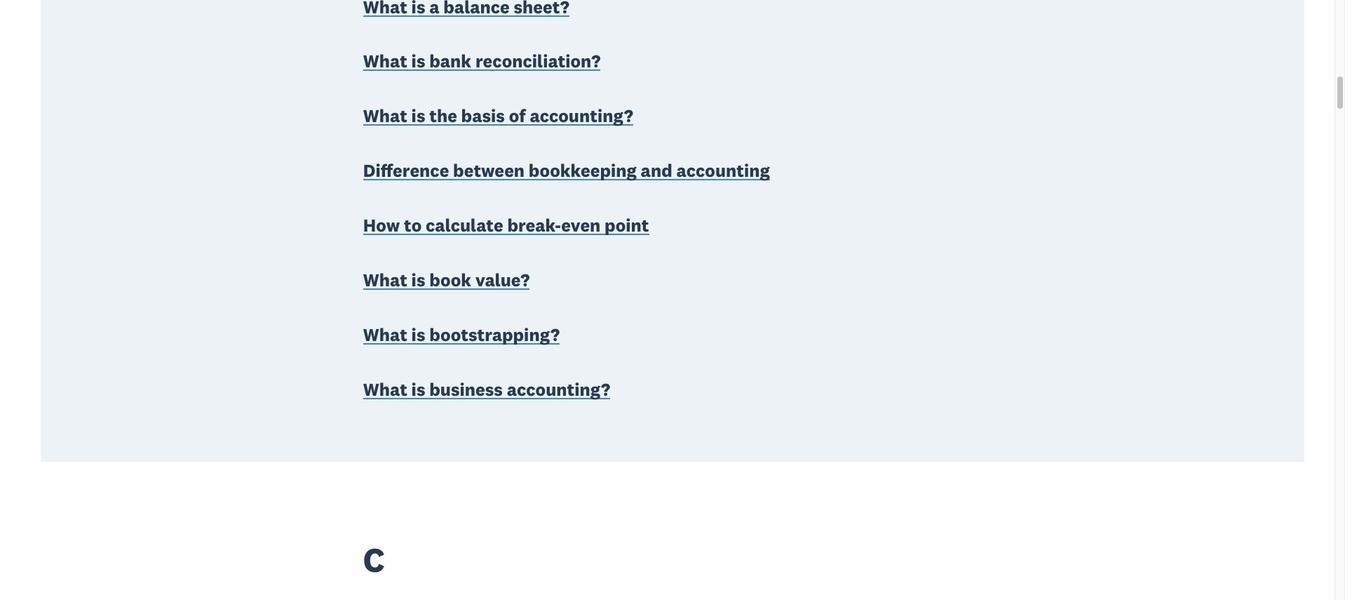 Task type: locate. For each thing, give the bounding box(es) containing it.
what is business accounting?
[[363, 378, 611, 400]]

what is book value?
[[363, 269, 530, 291]]

calculate
[[426, 214, 504, 236]]

what is bootstrapping? link
[[363, 323, 560, 349]]

is left the
[[412, 105, 426, 127]]

what for what is bank reconciliation?
[[363, 50, 408, 73]]

what is bank reconciliation?
[[363, 50, 601, 73]]

is for the
[[412, 105, 426, 127]]

business
[[430, 378, 503, 400]]

1 is from the top
[[412, 50, 426, 73]]

1 vertical spatial accounting?
[[507, 378, 611, 400]]

what is the basis of accounting? link
[[363, 104, 634, 130]]

5 what from the top
[[363, 378, 408, 400]]

is left "book"
[[412, 269, 426, 291]]

3 what from the top
[[363, 269, 408, 291]]

how to calculate break-even point link
[[363, 213, 650, 240]]

4 is from the top
[[412, 323, 426, 346]]

is for business
[[412, 378, 426, 400]]

accounting?
[[530, 105, 634, 127], [507, 378, 611, 400]]

is down the what is book value? link
[[412, 323, 426, 346]]

difference between bookkeeping and accounting
[[363, 159, 770, 182]]

2 what from the top
[[363, 105, 408, 127]]

reconciliation?
[[476, 50, 601, 73]]

5 is from the top
[[412, 378, 426, 400]]

c
[[363, 538, 384, 581]]

what for what is business accounting?
[[363, 378, 408, 400]]

bootstrapping?
[[430, 323, 560, 346]]

what inside what is bank reconciliation? link
[[363, 50, 408, 73]]

4 what from the top
[[363, 323, 408, 346]]

3 is from the top
[[412, 269, 426, 291]]

between
[[453, 159, 525, 182]]

what inside what is bootstrapping? link
[[363, 323, 408, 346]]

is left business
[[412, 378, 426, 400]]

1 what from the top
[[363, 50, 408, 73]]

is left bank
[[412, 50, 426, 73]]

accounting
[[677, 159, 770, 182]]

how to calculate break-even point
[[363, 214, 650, 236]]

what
[[363, 50, 408, 73], [363, 105, 408, 127], [363, 269, 408, 291], [363, 323, 408, 346], [363, 378, 408, 400]]

what inside what is the basis of accounting? link
[[363, 105, 408, 127]]

difference between bookkeeping and accounting link
[[363, 159, 770, 185]]

is for bank
[[412, 50, 426, 73]]

2 is from the top
[[412, 105, 426, 127]]

what inside what is business accounting? link
[[363, 378, 408, 400]]

point
[[605, 214, 650, 236]]

what is book value? link
[[363, 268, 530, 294]]

what is bootstrapping?
[[363, 323, 560, 346]]

is
[[412, 50, 426, 73], [412, 105, 426, 127], [412, 269, 426, 291], [412, 323, 426, 346], [412, 378, 426, 400]]



Task type: vqa. For each thing, say whether or not it's contained in the screenshot.
Take A Course
no



Task type: describe. For each thing, give the bounding box(es) containing it.
even
[[562, 214, 601, 236]]

what for what is the basis of accounting?
[[363, 105, 408, 127]]

basis
[[461, 105, 505, 127]]

0 vertical spatial accounting?
[[530, 105, 634, 127]]

break-
[[508, 214, 562, 236]]

what for what is book value?
[[363, 269, 408, 291]]

bookkeeping
[[529, 159, 637, 182]]

what is business accounting? link
[[363, 377, 611, 404]]

of
[[509, 105, 526, 127]]

bank
[[430, 50, 472, 73]]

what for what is bootstrapping?
[[363, 323, 408, 346]]

how
[[363, 214, 400, 236]]

the
[[430, 105, 457, 127]]

is for bootstrapping?
[[412, 323, 426, 346]]

what is the basis of accounting?
[[363, 105, 634, 127]]

value?
[[476, 269, 530, 291]]

book
[[430, 269, 472, 291]]

and
[[641, 159, 673, 182]]

to
[[404, 214, 422, 236]]

is for book
[[412, 269, 426, 291]]

what is bank reconciliation? link
[[363, 49, 601, 76]]

difference
[[363, 159, 449, 182]]



